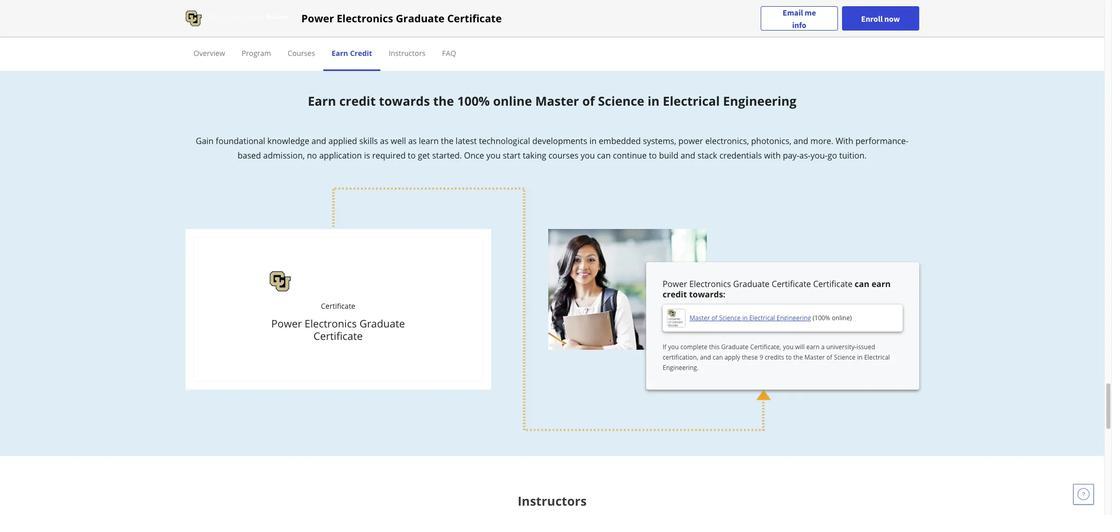 Task type: describe. For each thing, give the bounding box(es) containing it.
stack
[[698, 150, 718, 161]]

help center image
[[1078, 489, 1091, 501]]

photonics,
[[752, 135, 792, 147]]

you-
[[811, 150, 828, 161]]

master of science in electrical engineering link
[[690, 314, 812, 323]]

0 vertical spatial of
[[583, 92, 595, 109]]

1 vertical spatial power electronics graduate certificate
[[272, 317, 405, 343]]

(
[[813, 314, 815, 323]]

earn inside can earn credit towards:
[[872, 279, 891, 290]]

university of colorado boulder image
[[667, 309, 686, 328]]

is
[[364, 150, 370, 161]]

credits
[[765, 353, 785, 362]]

can earn credit towards:
[[663, 279, 891, 300]]

1 horizontal spatial 100%
[[815, 314, 831, 323]]

and up as-
[[794, 135, 809, 147]]

go
[[828, 150, 838, 161]]

these
[[742, 353, 758, 362]]

get
[[418, 150, 430, 161]]

power electronics graduate certificate certificate
[[663, 279, 853, 290]]

instructors inside certificate menu element
[[389, 48, 426, 58]]

can inside if you complete this graduate certificate, you will earn a university-issued certification, and can apply these 9 credits to the master of science in electrical engineering.
[[713, 353, 723, 362]]

enroll now button
[[843, 6, 920, 31]]

apply
[[725, 353, 741, 362]]

in up systems,
[[648, 92, 660, 109]]

to inside if you complete this graduate certificate, you will earn a university-issued certification, and can apply these 9 credits to the master of science in electrical engineering.
[[786, 353, 792, 362]]

credit
[[350, 48, 372, 58]]

1 horizontal spatial of
[[712, 314, 718, 323]]

0 vertical spatial power electronics graduate certificate
[[302, 11, 502, 25]]

info
[[793, 19, 807, 30]]

developments
[[533, 135, 588, 147]]

performance-
[[856, 135, 909, 147]]

certificate menu element
[[185, 37, 920, 71]]

well
[[391, 135, 406, 147]]

taking
[[523, 150, 547, 161]]

you left 'start'
[[487, 150, 501, 161]]

1 as from the left
[[380, 135, 389, 147]]

overview link
[[194, 48, 225, 58]]

you left will
[[783, 343, 794, 352]]

electrical inside if you complete this graduate certificate, you will earn a university-issued certification, and can apply these 9 credits to the master of science in electrical engineering.
[[865, 353, 891, 362]]

courses
[[549, 150, 579, 161]]

1 vertical spatial online
[[833, 314, 851, 323]]

university-
[[827, 343, 857, 352]]

earn inside if you complete this graduate certificate, you will earn a university-issued certification, and can apply these 9 credits to the master of science in electrical engineering.
[[807, 343, 820, 352]]

complete
[[681, 343, 708, 352]]

university of colorado boulder image for power electronics graduate certificate
[[185, 11, 289, 26]]

applied
[[329, 135, 357, 147]]

2 vertical spatial electronics
[[305, 317, 357, 331]]

once
[[464, 150, 485, 161]]

application
[[319, 150, 362, 161]]

started.
[[432, 150, 462, 161]]

of inside if you complete this graduate certificate, you will earn a university-issued certification, and can apply these 9 credits to the master of science in electrical engineering.
[[827, 353, 833, 362]]

admission,
[[263, 150, 305, 161]]

1 vertical spatial power
[[663, 279, 688, 290]]

9
[[760, 353, 764, 362]]

systems,
[[643, 135, 677, 147]]

certificate,
[[751, 343, 782, 352]]

learn
[[419, 135, 439, 147]]

1 horizontal spatial science
[[719, 314, 741, 323]]

1 vertical spatial electronics
[[690, 279, 732, 290]]

tuition.
[[840, 150, 867, 161]]

email me info
[[783, 7, 817, 30]]

as-
[[800, 150, 811, 161]]

earn for earn credit towards the 100% online master of science in electrical engineering
[[308, 92, 336, 109]]

with
[[765, 150, 781, 161]]

towards:
[[690, 289, 726, 300]]

certification,
[[663, 353, 699, 362]]

0 vertical spatial online
[[493, 92, 532, 109]]

foundational
[[216, 135, 265, 147]]

graduate inside if you complete this graduate certificate, you will earn a university-issued certification, and can apply these 9 credits to the master of science in electrical engineering.
[[722, 343, 749, 352]]

program link
[[242, 48, 271, 58]]

overview
[[194, 48, 225, 58]]

and inside if you complete this graduate certificate, you will earn a university-issued certification, and can apply these 9 credits to the master of science in electrical engineering.
[[701, 353, 712, 362]]

no
[[307, 150, 317, 161]]

1 vertical spatial master
[[690, 314, 710, 323]]

power
[[679, 135, 704, 147]]

if
[[663, 343, 667, 352]]

latest
[[456, 135, 477, 147]]

based
[[238, 150, 261, 161]]

issued
[[857, 343, 876, 352]]

0 vertical spatial the
[[433, 92, 454, 109]]

pay-
[[783, 150, 800, 161]]

engineering.
[[663, 364, 699, 372]]

can inside can earn credit towards:
[[855, 279, 870, 290]]

2 as from the left
[[408, 135, 417, 147]]

enroll
[[862, 13, 883, 24]]

enroll now
[[862, 13, 901, 24]]

1 vertical spatial engineering
[[777, 314, 812, 323]]

earn for earn credit
[[332, 48, 348, 58]]

)
[[851, 314, 852, 323]]

you right courses
[[581, 150, 595, 161]]

1 vertical spatial electrical
[[750, 314, 776, 323]]

in inside gain foundational knowledge and applied skills as well as learn the latest technological developments in embedded systems, power electronics, photonics, and more. with performance- based admission, no application is required to get started. once you start taking courses you can continue to build and stack credentials with pay-as-you-go tuition.
[[590, 135, 597, 147]]



Task type: locate. For each thing, give the bounding box(es) containing it.
engineering
[[724, 92, 797, 109], [777, 314, 812, 323]]

in
[[648, 92, 660, 109], [590, 135, 597, 147], [743, 314, 748, 323], [858, 353, 863, 362]]

master down the a
[[805, 353, 825, 362]]

2 vertical spatial master
[[805, 353, 825, 362]]

credit up university of colorado boulder icon
[[663, 289, 687, 300]]

of
[[583, 92, 595, 109], [712, 314, 718, 323], [827, 353, 833, 362]]

electronics
[[337, 11, 393, 25], [690, 279, 732, 290], [305, 317, 357, 331]]

2 horizontal spatial science
[[834, 353, 856, 362]]

1 vertical spatial science
[[719, 314, 741, 323]]

courses link
[[288, 48, 315, 58]]

credentials
[[720, 150, 763, 161]]

me
[[805, 7, 817, 17]]

0 vertical spatial engineering
[[724, 92, 797, 109]]

1 horizontal spatial instructors
[[518, 493, 587, 510]]

0 horizontal spatial instructors
[[389, 48, 426, 58]]

0 horizontal spatial master
[[536, 92, 580, 109]]

power electronics graduate certificate
[[302, 11, 502, 25], [272, 317, 405, 343]]

technological
[[479, 135, 531, 147]]

gain foundational knowledge and applied skills as well as learn the latest technological developments in embedded systems, power electronics, photonics, and more. with performance- based admission, no application is required to get started. once you start taking courses you can continue to build and stack credentials with pay-as-you-go tuition.
[[196, 135, 909, 161]]

0 vertical spatial science
[[598, 92, 645, 109]]

of down towards:
[[712, 314, 718, 323]]

science up embedded
[[598, 92, 645, 109]]

science down university-
[[834, 353, 856, 362]]

100% up latest
[[458, 92, 490, 109]]

now
[[885, 13, 901, 24]]

0 vertical spatial earn
[[872, 279, 891, 290]]

science down towards:
[[719, 314, 741, 323]]

0 horizontal spatial to
[[408, 150, 416, 161]]

instructors
[[389, 48, 426, 58], [518, 493, 587, 510]]

0 horizontal spatial of
[[583, 92, 595, 109]]

of down university-
[[827, 353, 833, 362]]

courses
[[288, 48, 315, 58]]

more.
[[811, 135, 834, 147]]

you right the "if"
[[669, 343, 679, 352]]

0 vertical spatial electrical
[[663, 92, 720, 109]]

2 vertical spatial power
[[272, 317, 302, 331]]

can inside gain foundational knowledge and applied skills as well as learn the latest technological developments in embedded systems, power electronics, photonics, and more. with performance- based admission, no application is required to get started. once you start taking courses you can continue to build and stack credentials with pay-as-you-go tuition.
[[597, 150, 611, 161]]

continue
[[613, 150, 647, 161]]

in down the issued
[[858, 353, 863, 362]]

faq
[[442, 48, 456, 58]]

as
[[380, 135, 389, 147], [408, 135, 417, 147]]

the
[[433, 92, 454, 109], [441, 135, 454, 147], [794, 353, 803, 362]]

program
[[242, 48, 271, 58]]

online
[[493, 92, 532, 109], [833, 314, 851, 323]]

0 horizontal spatial electrical
[[663, 92, 720, 109]]

science
[[598, 92, 645, 109], [719, 314, 741, 323], [834, 353, 856, 362]]

science inside if you complete this graduate certificate, you will earn a university-issued certification, and can apply these 9 credits to the master of science in electrical engineering.
[[834, 353, 856, 362]]

100% left )
[[815, 314, 831, 323]]

credit up skills at the left top
[[340, 92, 376, 109]]

master up developments
[[536, 92, 580, 109]]

2 vertical spatial can
[[713, 353, 723, 362]]

electrical
[[663, 92, 720, 109], [750, 314, 776, 323], [865, 353, 891, 362]]

start
[[503, 150, 521, 161]]

in left embedded
[[590, 135, 597, 147]]

faq link
[[442, 48, 456, 58]]

electrical down the issued
[[865, 353, 891, 362]]

2 horizontal spatial electrical
[[865, 353, 891, 362]]

as right well
[[408, 135, 417, 147]]

1 vertical spatial earn
[[308, 92, 336, 109]]

2 horizontal spatial master
[[805, 353, 825, 362]]

1 vertical spatial instructors
[[518, 493, 587, 510]]

engineering up photonics,
[[724, 92, 797, 109]]

the inside gain foundational knowledge and applied skills as well as learn the latest technological developments in embedded systems, power electronics, photonics, and more. with performance- based admission, no application is required to get started. once you start taking courses you can continue to build and stack credentials with pay-as-you-go tuition.
[[441, 135, 454, 147]]

2 vertical spatial electrical
[[865, 353, 891, 362]]

earn
[[332, 48, 348, 58], [308, 92, 336, 109]]

100%
[[458, 92, 490, 109], [815, 314, 831, 323]]

towards
[[379, 92, 430, 109]]

master right university of colorado boulder icon
[[690, 314, 710, 323]]

1 vertical spatial the
[[441, 135, 454, 147]]

email me info button
[[761, 6, 838, 31]]

0 vertical spatial instructors
[[389, 48, 426, 58]]

0 vertical spatial 100%
[[458, 92, 490, 109]]

knowledge
[[268, 135, 310, 147]]

2 vertical spatial science
[[834, 353, 856, 362]]

and up no
[[312, 135, 327, 147]]

earn credit link
[[332, 48, 372, 58]]

required
[[372, 150, 406, 161]]

power inside power electronics graduate certificate
[[272, 317, 302, 331]]

credit inside can earn credit towards:
[[663, 289, 687, 300]]

university of colorado boulder image
[[185, 11, 289, 26], [270, 271, 407, 292]]

1 vertical spatial credit
[[663, 289, 687, 300]]

2 horizontal spatial of
[[827, 353, 833, 362]]

0 horizontal spatial online
[[493, 92, 532, 109]]

1 vertical spatial can
[[855, 279, 870, 290]]

0 vertical spatial earn
[[332, 48, 348, 58]]

gain
[[196, 135, 214, 147]]

0 horizontal spatial earn
[[807, 343, 820, 352]]

1 horizontal spatial as
[[408, 135, 417, 147]]

embedded
[[599, 135, 641, 147]]

the right towards
[[433, 92, 454, 109]]

1 horizontal spatial online
[[833, 314, 851, 323]]

will
[[796, 343, 805, 352]]

1 vertical spatial university of colorado boulder image
[[270, 271, 407, 292]]

1 vertical spatial of
[[712, 314, 718, 323]]

0 vertical spatial power
[[302, 11, 334, 25]]

you
[[487, 150, 501, 161], [581, 150, 595, 161], [669, 343, 679, 352], [783, 343, 794, 352]]

credit
[[340, 92, 376, 109], [663, 289, 687, 300]]

earn credit towards the 100% online master of science in electrical engineering
[[308, 92, 797, 109]]

0 vertical spatial credit
[[340, 92, 376, 109]]

1 vertical spatial 100%
[[815, 314, 831, 323]]

online right (
[[833, 314, 851, 323]]

in inside if you complete this graduate certificate, you will earn a university-issued certification, and can apply these 9 credits to the master of science in electrical engineering.
[[858, 353, 863, 362]]

to left the get
[[408, 150, 416, 161]]

1 horizontal spatial master
[[690, 314, 710, 323]]

earn left credit
[[332, 48, 348, 58]]

of up developments
[[583, 92, 595, 109]]

0 horizontal spatial credit
[[340, 92, 376, 109]]

1 horizontal spatial to
[[649, 150, 657, 161]]

1 vertical spatial earn
[[807, 343, 820, 352]]

build
[[659, 150, 679, 161]]

power
[[302, 11, 334, 25], [663, 279, 688, 290], [272, 317, 302, 331]]

earn
[[872, 279, 891, 290], [807, 343, 820, 352]]

0 vertical spatial electronics
[[337, 11, 393, 25]]

skills
[[360, 135, 378, 147]]

0 horizontal spatial science
[[598, 92, 645, 109]]

to right credits
[[786, 353, 792, 362]]

0 vertical spatial can
[[597, 150, 611, 161]]

online up technological
[[493, 92, 532, 109]]

as left well
[[380, 135, 389, 147]]

to
[[408, 150, 416, 161], [649, 150, 657, 161], [786, 353, 792, 362]]

2 horizontal spatial to
[[786, 353, 792, 362]]

earn up applied
[[308, 92, 336, 109]]

a
[[822, 343, 825, 352]]

master inside if you complete this graduate certificate, you will earn a university-issued certification, and can apply these 9 credits to the master of science in electrical engineering.
[[805, 353, 825, 362]]

this
[[710, 343, 720, 352]]

2 vertical spatial the
[[794, 353, 803, 362]]

email
[[783, 7, 804, 17]]

1 horizontal spatial earn
[[872, 279, 891, 290]]

1 horizontal spatial can
[[713, 353, 723, 362]]

university of colorado boulder image for certificate
[[270, 271, 407, 292]]

electrical up certificate,
[[750, 314, 776, 323]]

2 vertical spatial of
[[827, 353, 833, 362]]

engineering left (
[[777, 314, 812, 323]]

1 horizontal spatial credit
[[663, 289, 687, 300]]

to left the build
[[649, 150, 657, 161]]

and
[[312, 135, 327, 147], [794, 135, 809, 147], [681, 150, 696, 161], [701, 353, 712, 362]]

the up started.
[[441, 135, 454, 147]]

electronics,
[[706, 135, 750, 147]]

0 horizontal spatial 100%
[[458, 92, 490, 109]]

can
[[597, 150, 611, 161], [855, 279, 870, 290], [713, 353, 723, 362]]

0 horizontal spatial can
[[597, 150, 611, 161]]

electrical up the power
[[663, 92, 720, 109]]

the inside if you complete this graduate certificate, you will earn a university-issued certification, and can apply these 9 credits to the master of science in electrical engineering.
[[794, 353, 803, 362]]

0 horizontal spatial as
[[380, 135, 389, 147]]

earn credit
[[332, 48, 372, 58]]

and down the power
[[681, 150, 696, 161]]

2 horizontal spatial can
[[855, 279, 870, 290]]

graduate
[[396, 11, 445, 25], [734, 279, 770, 290], [360, 317, 405, 331], [722, 343, 749, 352]]

master of science in electrical engineering ( 100% online )
[[690, 314, 852, 323]]

0 vertical spatial master
[[536, 92, 580, 109]]

the down will
[[794, 353, 803, 362]]

1 horizontal spatial electrical
[[750, 314, 776, 323]]

in down power electronics graduate certificate certificate
[[743, 314, 748, 323]]

0 vertical spatial university of colorado boulder image
[[185, 11, 289, 26]]

earn inside certificate menu element
[[332, 48, 348, 58]]

instructors link
[[389, 48, 426, 58]]

and down this
[[701, 353, 712, 362]]

with
[[836, 135, 854, 147]]

if you complete this graduate certificate, you will earn a university-issued certification, and can apply these 9 credits to the master of science in electrical engineering.
[[663, 343, 891, 372]]



Task type: vqa. For each thing, say whether or not it's contained in the screenshot.
TOWARDS: at the bottom right of page
yes



